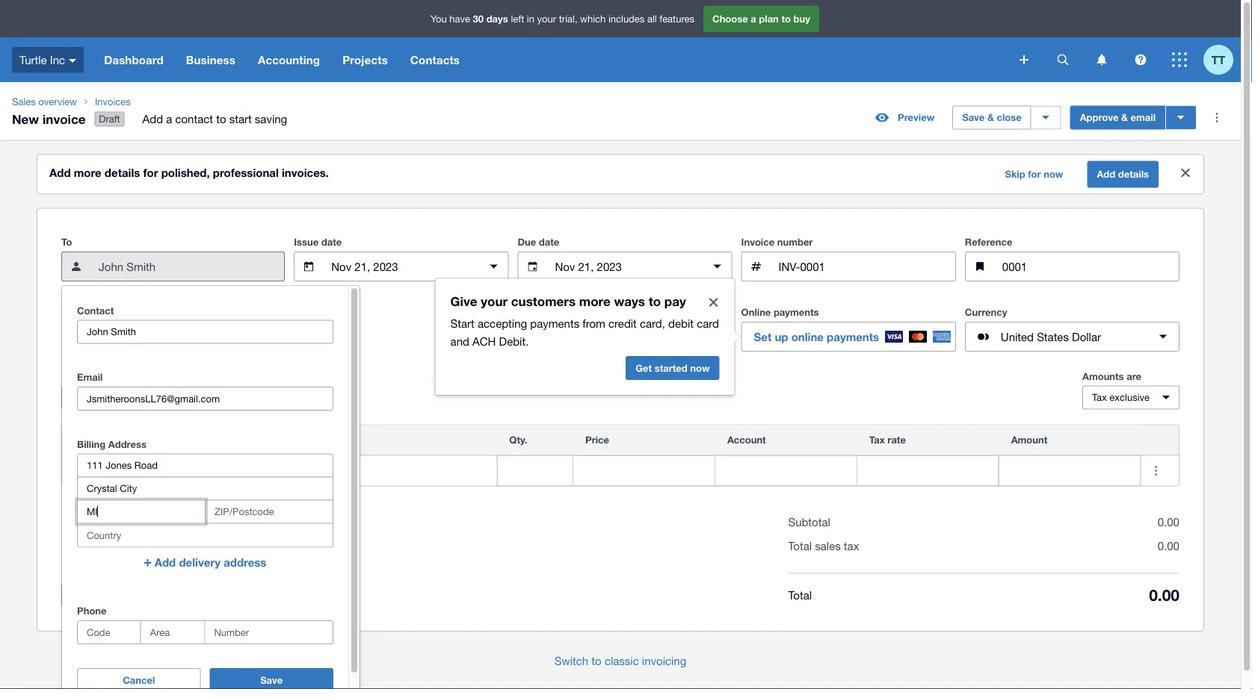 Task type: vqa. For each thing, say whether or not it's contained in the screenshot.
Payment Date Oct 10, 2023 on the top left
no



Task type: describe. For each thing, give the bounding box(es) containing it.
classic
[[605, 655, 639, 668]]

tt
[[1212, 53, 1225, 67]]

to inside banner
[[781, 13, 791, 24]]

tax
[[844, 540, 859, 553]]

tax exclusive button
[[1082, 386, 1180, 410]]

reference
[[965, 237, 1012, 248]]

more invoice options image
[[1202, 103, 1232, 133]]

now for start accepting payments from credit card, debit card and ach debit.
[[690, 363, 710, 374]]

saving
[[255, 113, 287, 126]]

inc
[[50, 53, 65, 66]]

close
[[997, 112, 1022, 123]]

to left start
[[216, 113, 226, 126]]

skip
[[1005, 169, 1025, 180]]

new invoice
[[12, 111, 86, 126]]

approve & email
[[1080, 112, 1156, 123]]

dollar
[[1072, 330, 1101, 344]]

0.00 for subtotal
[[1158, 516, 1180, 529]]

invoice
[[43, 111, 86, 126]]

amount
[[1011, 435, 1047, 446]]

choose
[[712, 13, 748, 24]]

credit
[[609, 317, 637, 330]]

Due date text field
[[553, 253, 696, 281]]

add details button
[[1087, 161, 1159, 188]]

approve
[[1080, 112, 1119, 123]]

set up online payments
[[754, 330, 879, 344]]

you
[[431, 13, 447, 24]]

save for save & close
[[962, 112, 985, 123]]

ways
[[614, 294, 645, 309]]

2 vertical spatial 0.00
[[1149, 586, 1180, 605]]

Description text field
[[242, 457, 497, 486]]

svg image left the tt
[[1172, 52, 1187, 67]]

set
[[754, 330, 772, 344]]

City/Town field
[[78, 478, 333, 501]]

add more details for polished, professional invoices. status
[[37, 155, 1203, 194]]

more date options image for issue date
[[479, 252, 509, 282]]

item
[[112, 435, 133, 446]]

projects
[[342, 53, 388, 67]]

polished,
[[161, 166, 210, 180]]

subtotal
[[788, 516, 830, 529]]

to
[[61, 237, 72, 248]]

sales
[[12, 96, 36, 107]]

add for add a contact to start saving
[[142, 113, 163, 126]]

billing address
[[77, 439, 146, 450]]

1 svg image from the left
[[1057, 54, 1069, 65]]

card,
[[640, 317, 665, 330]]

skip for now button
[[996, 163, 1072, 187]]

invoice line item list element
[[61, 425, 1180, 487]]

accounting
[[258, 53, 320, 67]]

dashboard
[[104, 53, 164, 67]]

online
[[741, 307, 771, 319]]

30
[[473, 13, 484, 24]]

amounts
[[1082, 371, 1124, 382]]

to left pay
[[649, 294, 661, 309]]

add for add delivery address
[[154, 557, 176, 570]]

invoice number
[[741, 237, 813, 248]]

give
[[450, 294, 477, 309]]

tt button
[[1203, 37, 1241, 82]]

online payments
[[741, 307, 819, 319]]

turtle inc button
[[0, 37, 93, 82]]

ach
[[472, 335, 496, 348]]

show/hide
[[71, 392, 120, 404]]

email
[[77, 372, 103, 384]]

fields
[[123, 392, 148, 404]]

Issue date text field
[[330, 253, 473, 281]]

tax for tax exclusive
[[1092, 392, 1107, 404]]

total sales tax
[[788, 540, 859, 553]]

save & close
[[962, 112, 1022, 123]]

add more details for polished, professional invoices.
[[49, 166, 329, 180]]

trial,
[[559, 13, 577, 24]]

united states dollar button
[[965, 322, 1180, 352]]

invoices.
[[282, 166, 329, 180]]

dashboard link
[[93, 37, 175, 82]]

0.00 for total sales tax
[[1158, 540, 1180, 553]]

all
[[647, 13, 657, 24]]

Quantity field
[[497, 457, 573, 486]]

cancel
[[123, 675, 155, 687]]

accepting
[[478, 317, 527, 330]]

contact
[[77, 305, 114, 317]]

more inside add more details for polished, professional invoices. "status"
[[74, 166, 101, 180]]

Code field
[[78, 622, 140, 644]]

features
[[660, 13, 694, 24]]

payments inside start accepting payments from credit card, debit card and ach debit.
[[530, 317, 579, 330]]

invoice
[[741, 237, 775, 248]]

invoices link
[[89, 94, 299, 109]]

date for issue date
[[321, 237, 342, 248]]

add delivery address
[[154, 557, 266, 570]]

cancel button
[[77, 669, 201, 690]]

tax exclusive
[[1092, 392, 1150, 404]]

To text field
[[97, 253, 284, 281]]

more line item options image
[[1141, 456, 1171, 486]]

plan
[[759, 13, 779, 24]]

approve & email button
[[1070, 106, 1165, 130]]

get started now
[[636, 363, 710, 374]]

switch to classic invoicing
[[554, 655, 686, 668]]

Email text field
[[78, 388, 333, 410]]

card
[[697, 317, 719, 330]]

save button
[[210, 669, 333, 690]]

Area field
[[141, 622, 204, 644]]

Billing Address field
[[78, 455, 333, 477]]

sales overview
[[12, 96, 77, 107]]

billing
[[77, 439, 106, 450]]



Task type: locate. For each thing, give the bounding box(es) containing it.
more date options image
[[479, 252, 509, 282], [702, 252, 732, 282]]

for inside button
[[1028, 169, 1041, 180]]

svg image up approve
[[1097, 54, 1107, 65]]

1 vertical spatial your
[[481, 294, 508, 309]]

1 horizontal spatial more date options image
[[702, 252, 732, 282]]

sales
[[815, 540, 841, 553]]

1 horizontal spatial for
[[1028, 169, 1041, 180]]

a for contact
[[166, 113, 172, 126]]

0 vertical spatial total
[[788, 540, 812, 553]]

tout to set up payment services image
[[699, 288, 729, 318]]

navigation
[[93, 37, 1009, 82]]

which
[[580, 13, 606, 24]]

invoice number element
[[741, 252, 956, 282]]

start
[[450, 317, 475, 330]]

Country field
[[78, 525, 333, 547]]

0 horizontal spatial details
[[105, 166, 140, 180]]

contact element
[[61, 252, 285, 282]]

draft
[[99, 113, 120, 125]]

ZIP/Postcode field
[[206, 501, 333, 524]]

contacts button
[[399, 37, 471, 82]]

1 vertical spatial 0.00
[[1158, 540, 1180, 553]]

svg image up the close
[[1020, 55, 1029, 64]]

pay
[[664, 294, 686, 309]]

2 & from the left
[[1121, 112, 1128, 123]]

add
[[142, 113, 163, 126], [49, 166, 71, 180], [1097, 169, 1115, 180], [154, 557, 176, 570]]

1 horizontal spatial more
[[579, 294, 610, 309]]

delivery
[[179, 557, 220, 570]]

2 more date options image from the left
[[702, 252, 732, 282]]

date right issue
[[321, 237, 342, 248]]

details left "close" icon
[[1118, 169, 1149, 180]]

amounts are
[[1082, 371, 1141, 382]]

Reference text field
[[1001, 253, 1179, 281]]

show/hide fields
[[71, 392, 148, 404]]

more line item options element
[[1141, 426, 1179, 456]]

tax inside popup button
[[1092, 392, 1107, 404]]

more date options image for due date
[[702, 252, 732, 282]]

navigation containing dashboard
[[93, 37, 1009, 82]]

0 vertical spatial tax
[[1092, 392, 1107, 404]]

to right switch
[[592, 655, 602, 668]]

banner containing dashboard
[[0, 0, 1241, 82]]

add down approve
[[1097, 169, 1115, 180]]

your up accepting at the top
[[481, 294, 508, 309]]

from
[[583, 317, 605, 330]]

date right "due"
[[539, 237, 559, 248]]

1 vertical spatial tax
[[869, 435, 885, 446]]

banner
[[0, 0, 1241, 82]]

2 date from the left
[[539, 237, 559, 248]]

start accepting payments from credit card, debit card and ach debit.
[[450, 317, 719, 348]]

a left contact
[[166, 113, 172, 126]]

&
[[987, 112, 994, 123], [1121, 112, 1128, 123]]

save down "number" field
[[260, 675, 283, 687]]

preview button
[[866, 106, 944, 130]]

0 horizontal spatial &
[[987, 112, 994, 123]]

0 vertical spatial your
[[537, 13, 556, 24]]

add left contact
[[142, 113, 163, 126]]

switch
[[554, 655, 588, 668]]

more up the from
[[579, 294, 610, 309]]

Invoice number text field
[[777, 253, 955, 281]]

get started now button
[[626, 357, 720, 381]]

1 more date options image from the left
[[479, 252, 509, 282]]

price
[[585, 435, 609, 446]]

Contact text field
[[78, 321, 333, 344]]

date for due date
[[539, 237, 559, 248]]

accounting button
[[247, 37, 331, 82]]

your
[[537, 13, 556, 24], [481, 294, 508, 309]]

save for save
[[260, 675, 283, 687]]

0 vertical spatial save
[[962, 112, 985, 123]]

projects button
[[331, 37, 399, 82]]

total down the subtotal
[[788, 540, 812, 553]]

to left 'buy'
[[781, 13, 791, 24]]

0 horizontal spatial svg image
[[1057, 54, 1069, 65]]

0 horizontal spatial date
[[321, 237, 342, 248]]

2 svg image from the left
[[1135, 54, 1146, 65]]

add delivery address button
[[77, 548, 333, 578]]

0 horizontal spatial now
[[690, 363, 710, 374]]

close image
[[1171, 158, 1200, 188]]

save
[[962, 112, 985, 123], [260, 675, 283, 687]]

details
[[105, 166, 140, 180], [1118, 169, 1149, 180]]

professional
[[213, 166, 279, 180]]

to
[[781, 13, 791, 24], [216, 113, 226, 126], [649, 294, 661, 309], [592, 655, 602, 668]]

add down "invoice"
[[49, 166, 71, 180]]

1 horizontal spatial &
[[1121, 112, 1128, 123]]

1 vertical spatial total
[[788, 589, 812, 602]]

now right started
[[690, 363, 710, 374]]

total down total sales tax
[[788, 589, 812, 602]]

more date options image up accepting at the top
[[479, 252, 509, 282]]

show/hide fields button
[[61, 386, 158, 410]]

start
[[229, 113, 252, 126]]

save & close button
[[952, 106, 1031, 130]]

business
[[186, 53, 235, 67]]

a inside banner
[[751, 13, 756, 24]]

invoicing
[[642, 655, 686, 668]]

a left 'plan'
[[751, 13, 756, 24]]

business button
[[175, 37, 247, 82]]

add for add more details for polished, professional invoices.
[[49, 166, 71, 180]]

1 horizontal spatial payments
[[774, 307, 819, 319]]

& left email
[[1121, 112, 1128, 123]]

issue date
[[294, 237, 342, 248]]

debit.
[[499, 335, 529, 348]]

tax down amounts
[[1092, 392, 1107, 404]]

set up online payments button
[[741, 322, 956, 352]]

united
[[1001, 330, 1034, 344]]

in
[[527, 13, 534, 24]]

invoices
[[95, 96, 131, 107]]

tax left rate
[[869, 435, 885, 446]]

0 vertical spatial now
[[1044, 169, 1063, 180]]

0 vertical spatial a
[[751, 13, 756, 24]]

1 date from the left
[[321, 237, 342, 248]]

0 horizontal spatial a
[[166, 113, 172, 126]]

and
[[450, 335, 469, 348]]

details down the draft
[[105, 166, 140, 180]]

have
[[449, 13, 470, 24]]

united states dollar
[[1001, 330, 1101, 344]]

0 horizontal spatial more
[[74, 166, 101, 180]]

now inside add more details for polished, professional invoices. "status"
[[1044, 169, 1063, 180]]

to inside button
[[592, 655, 602, 668]]

1 vertical spatial a
[[166, 113, 172, 126]]

payments inside popup button
[[827, 330, 879, 344]]

payments up online
[[774, 307, 819, 319]]

0 horizontal spatial tax
[[869, 435, 885, 446]]

a for plan
[[751, 13, 756, 24]]

currency
[[965, 307, 1007, 319]]

1 horizontal spatial a
[[751, 13, 756, 24]]

total for total
[[788, 589, 812, 602]]

Number field
[[205, 622, 333, 644]]

1 horizontal spatial now
[[1044, 169, 1063, 180]]

phone
[[77, 606, 107, 618]]

a
[[751, 13, 756, 24], [166, 113, 172, 126]]

0 horizontal spatial for
[[143, 166, 158, 180]]

tax for tax rate
[[869, 435, 885, 446]]

now for add more details for polished, professional invoices.
[[1044, 169, 1063, 180]]

for
[[143, 166, 158, 180], [1028, 169, 1041, 180]]

sales overview link
[[6, 94, 83, 109]]

1 horizontal spatial details
[[1118, 169, 1149, 180]]

1 horizontal spatial save
[[962, 112, 985, 123]]

svg image right 'inc'
[[69, 59, 76, 63]]

for right skip
[[1028, 169, 1041, 180]]

qty.
[[509, 435, 527, 446]]

started
[[655, 363, 688, 374]]

now
[[1044, 169, 1063, 180], [690, 363, 710, 374]]

tax inside invoice line item list element
[[869, 435, 885, 446]]

0 horizontal spatial payments
[[530, 317, 579, 330]]

payments
[[774, 307, 819, 319], [530, 317, 579, 330], [827, 330, 879, 344]]

choose a plan to buy
[[712, 13, 810, 24]]

1 horizontal spatial date
[[539, 237, 559, 248]]

0 vertical spatial 0.00
[[1158, 516, 1180, 529]]

for left polished,
[[143, 166, 158, 180]]

svg image inside turtle inc popup button
[[69, 59, 76, 63]]

now right skip
[[1044, 169, 1063, 180]]

turtle inc
[[19, 53, 65, 66]]

1 horizontal spatial svg image
[[1135, 54, 1146, 65]]

svg image
[[1172, 52, 1187, 67], [1097, 54, 1107, 65], [1020, 55, 1029, 64], [69, 59, 76, 63]]

navigation inside banner
[[93, 37, 1009, 82]]

get
[[636, 363, 652, 374]]

customers
[[511, 294, 576, 309]]

0 horizontal spatial more date options image
[[479, 252, 509, 282]]

0 horizontal spatial your
[[481, 294, 508, 309]]

days
[[486, 13, 508, 24]]

& left the close
[[987, 112, 994, 123]]

svg image
[[1057, 54, 1069, 65], [1135, 54, 1146, 65]]

address
[[108, 439, 146, 450]]

2 horizontal spatial payments
[[827, 330, 879, 344]]

payments right online
[[827, 330, 879, 344]]

details inside button
[[1118, 169, 1149, 180]]

1 vertical spatial now
[[690, 363, 710, 374]]

State/Region field
[[78, 501, 205, 524]]

0 vertical spatial more
[[74, 166, 101, 180]]

add for add details
[[1097, 169, 1115, 180]]

tax
[[1092, 392, 1107, 404], [869, 435, 885, 446]]

0 horizontal spatial save
[[260, 675, 283, 687]]

contacts
[[410, 53, 460, 67]]

overview
[[38, 96, 77, 107]]

1 vertical spatial save
[[260, 675, 283, 687]]

are
[[1127, 371, 1141, 382]]

1 & from the left
[[987, 112, 994, 123]]

more
[[74, 166, 101, 180], [579, 294, 610, 309]]

save left the close
[[962, 112, 985, 123]]

total for total sales tax
[[788, 540, 812, 553]]

skip for now
[[1005, 169, 1063, 180]]

more down the draft
[[74, 166, 101, 180]]

2 total from the top
[[788, 589, 812, 602]]

0.00
[[1158, 516, 1180, 529], [1158, 540, 1180, 553], [1149, 586, 1180, 605]]

payments down "customers"
[[530, 317, 579, 330]]

& for close
[[987, 112, 994, 123]]

account
[[727, 435, 766, 446]]

1 vertical spatial more
[[579, 294, 610, 309]]

& for email
[[1121, 112, 1128, 123]]

add left delivery
[[154, 557, 176, 570]]

1 horizontal spatial your
[[537, 13, 556, 24]]

preview
[[898, 112, 935, 123]]

1 horizontal spatial tax
[[1092, 392, 1107, 404]]

your right in
[[537, 13, 556, 24]]

1 total from the top
[[788, 540, 812, 553]]

issue
[[294, 237, 319, 248]]

more date options image up "tout to set up payment services" icon
[[702, 252, 732, 282]]

Amount field
[[999, 457, 1140, 486]]

give your customers more ways to pay
[[450, 294, 686, 309]]



